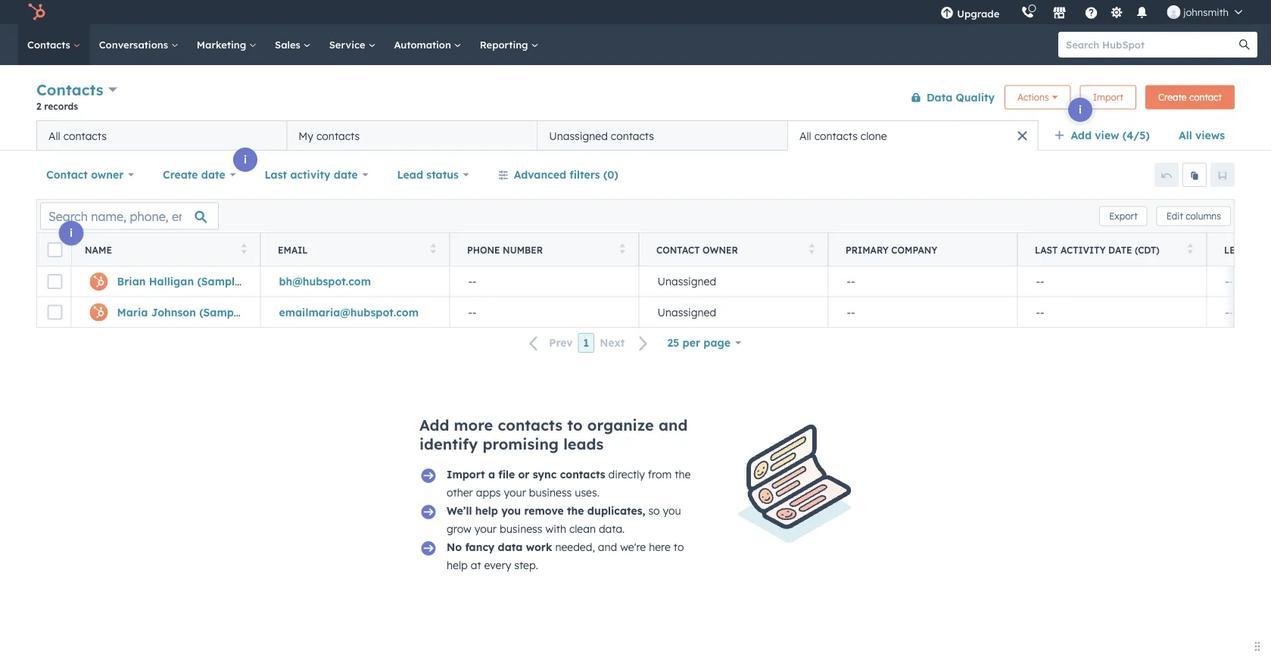 Task type: locate. For each thing, give the bounding box(es) containing it.
all for all contacts
[[48, 129, 60, 142]]

(cdt)
[[1135, 244, 1160, 255]]

advanced filters (0)
[[514, 168, 618, 181]]

0 horizontal spatial and
[[598, 541, 617, 554]]

work
[[526, 541, 552, 554]]

automation link
[[385, 24, 471, 65]]

1 vertical spatial business
[[500, 522, 542, 536]]

0 vertical spatial help
[[475, 504, 498, 517]]

0 horizontal spatial lead
[[397, 168, 423, 181]]

all left views
[[1179, 129, 1192, 142]]

i
[[1079, 103, 1082, 116], [244, 153, 247, 166], [70, 226, 73, 240]]

contacts left clone
[[814, 129, 858, 142]]

bh@hubspot.com link
[[279, 275, 371, 288]]

your down the file
[[504, 486, 526, 499]]

0 vertical spatial owner
[[91, 168, 124, 181]]

1 horizontal spatial date
[[334, 168, 358, 181]]

to right here
[[674, 541, 684, 554]]

1 all from the left
[[1179, 129, 1192, 142]]

primary company
[[846, 244, 938, 255]]

import button
[[1080, 85, 1136, 109]]

0 vertical spatial and
[[659, 416, 688, 435]]

1 horizontal spatial you
[[663, 504, 681, 517]]

add inside popup button
[[1071, 129, 1092, 142]]

(sample for johnson
[[199, 305, 243, 319]]

automation
[[394, 38, 454, 51]]

3 press to sort. image from the left
[[620, 243, 625, 254]]

all down 2 records
[[48, 129, 60, 142]]

i button
[[1068, 98, 1092, 122], [233, 148, 257, 172], [59, 221, 83, 245]]

the up clean
[[567, 504, 584, 517]]

edit columns
[[1166, 210, 1221, 222]]

all inside all views link
[[1179, 129, 1192, 142]]

to inside add more contacts to organize and identify promising leads
[[567, 416, 583, 435]]

2 horizontal spatial i button
[[1068, 98, 1092, 122]]

add more contacts to organize and identify promising leads
[[419, 416, 688, 453]]

add left more
[[419, 416, 449, 435]]

0 vertical spatial to
[[567, 416, 583, 435]]

1 horizontal spatial contact owner
[[656, 244, 738, 255]]

last for last activity date
[[265, 168, 287, 181]]

contact owner inside popup button
[[46, 168, 124, 181]]

business inside so you grow your business with clean data.
[[500, 522, 542, 536]]

my contacts button
[[287, 120, 537, 151]]

all inside all contacts clone 'button'
[[799, 129, 811, 142]]

actions
[[1017, 92, 1049, 103]]

0 vertical spatial contact
[[46, 168, 88, 181]]

1 horizontal spatial create
[[1158, 92, 1187, 103]]

notifications button
[[1129, 0, 1155, 24]]

contacts up import a file or sync contacts at left bottom
[[498, 416, 563, 435]]

1 vertical spatial and
[[598, 541, 617, 554]]

hubspot image
[[27, 3, 45, 21]]

0 horizontal spatial all
[[48, 129, 60, 142]]

1 horizontal spatial add
[[1071, 129, 1092, 142]]

from
[[648, 468, 672, 481]]

create date button
[[153, 160, 246, 190]]

1 horizontal spatial and
[[659, 416, 688, 435]]

all for all views
[[1179, 129, 1192, 142]]

2 horizontal spatial i
[[1079, 103, 1082, 116]]

1 unassigned button from the top
[[639, 266, 828, 297]]

lead inside popup button
[[397, 168, 423, 181]]

0 horizontal spatial contact
[[46, 168, 88, 181]]

clone
[[861, 129, 887, 142]]

0 vertical spatial (sample
[[197, 275, 241, 288]]

create inside create date popup button
[[163, 168, 198, 181]]

1 vertical spatial unassigned
[[657, 275, 716, 288]]

(sample up the maria johnson (sample contact)
[[197, 275, 241, 288]]

1 vertical spatial last
[[1035, 244, 1058, 255]]

contacts banner
[[36, 78, 1235, 120]]

john smith image
[[1167, 5, 1180, 19]]

1 vertical spatial add
[[419, 416, 449, 435]]

4 press to sort. element from the left
[[809, 243, 815, 256]]

0 vertical spatial unassigned
[[549, 129, 608, 142]]

1 vertical spatial your
[[474, 522, 497, 536]]

0 horizontal spatial to
[[567, 416, 583, 435]]

contacts down records
[[63, 129, 107, 142]]

business up "we'll help you remove the duplicates,"
[[529, 486, 572, 499]]

3 all from the left
[[799, 129, 811, 142]]

create contact button
[[1145, 85, 1235, 109]]

0 horizontal spatial contact owner
[[46, 168, 124, 181]]

export button
[[1099, 206, 1147, 226]]

2 press to sort. element from the left
[[430, 243, 436, 256]]

0 vertical spatial import
[[1093, 92, 1123, 103]]

and
[[659, 416, 688, 435], [598, 541, 617, 554]]

unassigned
[[549, 129, 608, 142], [657, 275, 716, 288], [657, 305, 716, 319]]

clean
[[569, 522, 596, 536]]

contacts inside add more contacts to organize and identify promising leads
[[498, 416, 563, 435]]

0 vertical spatial last
[[265, 168, 287, 181]]

primary company column header
[[828, 233, 1018, 266]]

create inside create contact button
[[1158, 92, 1187, 103]]

unassigned for emailmaria@hubspot.com
[[657, 305, 716, 319]]

0 horizontal spatial you
[[501, 504, 521, 517]]

0 vertical spatial your
[[504, 486, 526, 499]]

pagination navigation
[[520, 333, 657, 353]]

contact) down 'email'
[[244, 275, 290, 288]]

lead left 'stat'
[[1224, 244, 1248, 255]]

0 horizontal spatial last
[[265, 168, 287, 181]]

all left clone
[[799, 129, 811, 142]]

all inside 'all contacts' button
[[48, 129, 60, 142]]

advanced
[[514, 168, 566, 181]]

last left the activity
[[1035, 244, 1058, 255]]

import up view
[[1093, 92, 1123, 103]]

1 vertical spatial contact)
[[246, 305, 292, 319]]

business inside directly from the other apps your business uses.
[[529, 486, 572, 499]]

0 horizontal spatial date
[[201, 168, 225, 181]]

1 vertical spatial i
[[244, 153, 247, 166]]

notifications image
[[1135, 7, 1149, 20]]

1 vertical spatial to
[[674, 541, 684, 554]]

1 horizontal spatial the
[[675, 468, 691, 481]]

promising
[[483, 435, 559, 453]]

1 vertical spatial contacts
[[36, 80, 103, 99]]

at
[[471, 559, 481, 572]]

contacts up uses.
[[560, 468, 605, 481]]

1 vertical spatial contact
[[656, 244, 700, 255]]

1 horizontal spatial all
[[799, 129, 811, 142]]

contacts right my
[[316, 129, 360, 142]]

2 horizontal spatial all
[[1179, 129, 1192, 142]]

directly
[[608, 468, 645, 481]]

more
[[454, 416, 493, 435]]

0 vertical spatial contact owner
[[46, 168, 124, 181]]

0 horizontal spatial i button
[[59, 221, 83, 245]]

unassigned for bh@hubspot.com
[[657, 275, 716, 288]]

directly from the other apps your business uses.
[[447, 468, 691, 499]]

emailmaria@hubspot.com button
[[260, 297, 450, 327]]

contacts
[[27, 38, 73, 51], [36, 80, 103, 99]]

import inside button
[[1093, 92, 1123, 103]]

0 horizontal spatial add
[[419, 416, 449, 435]]

next
[[600, 336, 625, 350]]

1 vertical spatial i button
[[233, 148, 257, 172]]

unassigned button for emailmaria@hubspot.com
[[639, 297, 828, 327]]

primary
[[846, 244, 889, 255]]

i button right create date
[[233, 148, 257, 172]]

to inside needed, and we're here to help at every step.
[[674, 541, 684, 554]]

0 horizontal spatial your
[[474, 522, 497, 536]]

0 horizontal spatial create
[[163, 168, 198, 181]]

1 vertical spatial contact owner
[[656, 244, 738, 255]]

0 horizontal spatial owner
[[91, 168, 124, 181]]

0 horizontal spatial the
[[567, 504, 584, 517]]

identify
[[419, 435, 478, 453]]

1 horizontal spatial owner
[[703, 244, 738, 255]]

brian
[[117, 275, 146, 288]]

1 vertical spatial create
[[163, 168, 198, 181]]

menu
[[930, 0, 1253, 24]]

contacts inside 'button'
[[814, 129, 858, 142]]

1 vertical spatial help
[[447, 559, 468, 572]]

last activity date (cdt)
[[1035, 244, 1160, 255]]

the
[[675, 468, 691, 481], [567, 504, 584, 517]]

marketing link
[[188, 24, 266, 65]]

Search name, phone, email addresses, or company search field
[[40, 203, 219, 230]]

fancy
[[465, 541, 495, 554]]

date down 'all contacts' button
[[201, 168, 225, 181]]

sales
[[275, 38, 303, 51]]

the right from
[[675, 468, 691, 481]]

1 vertical spatial (sample
[[199, 305, 243, 319]]

data
[[927, 90, 953, 104]]

number
[[503, 244, 543, 255]]

add left view
[[1071, 129, 1092, 142]]

import a file or sync contacts
[[447, 468, 605, 481]]

2 vertical spatial i button
[[59, 221, 83, 245]]

press to sort. image
[[809, 243, 815, 254]]

press to sort. image for phone number
[[620, 243, 625, 254]]

a
[[488, 468, 495, 481]]

1 horizontal spatial i
[[244, 153, 247, 166]]

service link
[[320, 24, 385, 65]]

1 vertical spatial lead
[[1224, 244, 1248, 255]]

lead status button
[[387, 160, 479, 190]]

your up fancy
[[474, 522, 497, 536]]

help
[[475, 504, 498, 517], [447, 559, 468, 572]]

i button left name
[[59, 221, 83, 245]]

records
[[44, 100, 78, 112]]

1 horizontal spatial your
[[504, 486, 526, 499]]

all
[[1179, 129, 1192, 142], [48, 129, 60, 142], [799, 129, 811, 142]]

0 horizontal spatial help
[[447, 559, 468, 572]]

and up from
[[659, 416, 688, 435]]

date right activity
[[334, 168, 358, 181]]

sales link
[[266, 24, 320, 65]]

1 horizontal spatial last
[[1035, 244, 1058, 255]]

2 vertical spatial i
[[70, 226, 73, 240]]

and inside add more contacts to organize and identify promising leads
[[659, 416, 688, 435]]

0 horizontal spatial i
[[70, 226, 73, 240]]

4 press to sort. image from the left
[[1187, 243, 1193, 254]]

or
[[518, 468, 530, 481]]

press to sort. element
[[241, 243, 247, 256], [430, 243, 436, 256], [620, 243, 625, 256], [809, 243, 815, 256], [1187, 243, 1193, 256]]

2 vertical spatial unassigned
[[657, 305, 716, 319]]

5 press to sort. element from the left
[[1187, 243, 1193, 256]]

add inside add more contacts to organize and identify promising leads
[[419, 416, 449, 435]]

apps
[[476, 486, 501, 499]]

0 vertical spatial create
[[1158, 92, 1187, 103]]

(0)
[[603, 168, 618, 181]]

2 all from the left
[[48, 129, 60, 142]]

so you grow your business with clean data.
[[447, 504, 681, 536]]

data quality
[[927, 90, 995, 104]]

contacts down contacts banner
[[611, 129, 654, 142]]

2 you from the left
[[663, 504, 681, 517]]

help down the no
[[447, 559, 468, 572]]

phone number
[[467, 244, 543, 255]]

1 vertical spatial the
[[567, 504, 584, 517]]

conversations link
[[90, 24, 188, 65]]

0 vertical spatial contacts
[[27, 38, 73, 51]]

create
[[1158, 92, 1187, 103], [163, 168, 198, 181]]

0 vertical spatial i
[[1079, 103, 1082, 116]]

settings image
[[1110, 6, 1123, 20]]

0 horizontal spatial import
[[447, 468, 485, 481]]

1 horizontal spatial help
[[475, 504, 498, 517]]

next button
[[594, 333, 657, 353]]

press to sort. element for email
[[430, 243, 436, 256]]

2 unassigned button from the top
[[639, 297, 828, 327]]

you left the remove at bottom left
[[501, 504, 521, 517]]

create down 'all contacts' button
[[163, 168, 198, 181]]

contact)
[[244, 275, 290, 288], [246, 305, 292, 319]]

press to sort. image
[[241, 243, 247, 254], [430, 243, 436, 254], [620, 243, 625, 254], [1187, 243, 1193, 254]]

contacts up records
[[36, 80, 103, 99]]

help down apps
[[475, 504, 498, 517]]

last inside popup button
[[265, 168, 287, 181]]

2 press to sort. image from the left
[[430, 243, 436, 254]]

phone
[[467, 244, 500, 255]]

johnsmith button
[[1158, 0, 1251, 24]]

contact owner button
[[36, 160, 144, 190]]

1 horizontal spatial to
[[674, 541, 684, 554]]

1 horizontal spatial lead
[[1224, 244, 1248, 255]]

to left organize
[[567, 416, 583, 435]]

actions button
[[1005, 85, 1071, 109]]

0 vertical spatial add
[[1071, 129, 1092, 142]]

your inside directly from the other apps your business uses.
[[504, 486, 526, 499]]

all views link
[[1169, 120, 1235, 151]]

help image
[[1084, 7, 1098, 20]]

and down data.
[[598, 541, 617, 554]]

0 vertical spatial the
[[675, 468, 691, 481]]

(sample down brian halligan (sample contact) link
[[199, 305, 243, 319]]

3 press to sort. element from the left
[[620, 243, 625, 256]]

your
[[504, 486, 526, 499], [474, 522, 497, 536]]

2
[[36, 100, 41, 112]]

date
[[201, 168, 225, 181], [334, 168, 358, 181]]

here
[[649, 541, 671, 554]]

0 vertical spatial business
[[529, 486, 572, 499]]

business up data
[[500, 522, 542, 536]]

25 per page
[[667, 336, 731, 349]]

upgrade image
[[940, 7, 954, 20]]

import up other
[[447, 468, 485, 481]]

1 you from the left
[[501, 504, 521, 517]]

maria johnson (sample contact) link
[[117, 305, 292, 319]]

-- button
[[450, 266, 639, 297], [1207, 266, 1271, 297], [450, 297, 639, 327], [1207, 297, 1271, 327]]

0 vertical spatial lead
[[397, 168, 423, 181]]

lead
[[397, 168, 423, 181], [1224, 244, 1248, 255]]

you right so
[[663, 504, 681, 517]]

1 horizontal spatial import
[[1093, 92, 1123, 103]]

press to sort. element for phone number
[[620, 243, 625, 256]]

last left activity
[[265, 168, 287, 181]]

date
[[1108, 244, 1132, 255]]

i button up the add view (4/5)
[[1068, 98, 1092, 122]]

unassigned contacts
[[549, 129, 654, 142]]

1 vertical spatial import
[[447, 468, 485, 481]]

contact) down bh@hubspot.com link
[[246, 305, 292, 319]]

duplicates,
[[587, 504, 645, 517]]

-
[[468, 275, 472, 288], [472, 275, 477, 288], [847, 275, 851, 288], [851, 275, 855, 288], [1036, 275, 1040, 288], [1040, 275, 1044, 288], [1225, 275, 1229, 288], [1229, 275, 1234, 288], [468, 305, 472, 319], [472, 305, 477, 319], [847, 305, 851, 319], [851, 305, 855, 319], [1036, 305, 1040, 319], [1040, 305, 1044, 319], [1225, 305, 1229, 319], [1229, 305, 1234, 319]]

1 vertical spatial owner
[[703, 244, 738, 255]]

lead left the 'status'
[[397, 168, 423, 181]]

every
[[484, 559, 511, 572]]

contacts down hubspot link
[[27, 38, 73, 51]]

0 vertical spatial contact)
[[244, 275, 290, 288]]

create left contact
[[1158, 92, 1187, 103]]



Task type: describe. For each thing, give the bounding box(es) containing it.
create contact
[[1158, 92, 1222, 103]]

conversations
[[99, 38, 171, 51]]

service
[[329, 38, 368, 51]]

prev
[[549, 336, 573, 350]]

data.
[[599, 522, 625, 536]]

contacts inside popup button
[[36, 80, 103, 99]]

data quality button
[[901, 82, 996, 112]]

contacts button
[[36, 79, 117, 101]]

create for create contact
[[1158, 92, 1187, 103]]

2 date from the left
[[334, 168, 358, 181]]

upgrade
[[957, 7, 1000, 20]]

edit columns button
[[1157, 206, 1231, 226]]

all contacts
[[48, 129, 107, 142]]

1 horizontal spatial contact
[[656, 244, 700, 255]]

stat
[[1251, 244, 1271, 255]]

add view (4/5)
[[1071, 129, 1150, 142]]

filters
[[570, 168, 600, 181]]

quality
[[956, 90, 995, 104]]

marketing
[[197, 38, 249, 51]]

status
[[426, 168, 459, 181]]

leads
[[563, 435, 604, 453]]

contacts for my contacts
[[316, 129, 360, 142]]

contact) for bh@hubspot.com
[[244, 275, 290, 288]]

2 records
[[36, 100, 78, 112]]

lead for lead stat
[[1224, 244, 1248, 255]]

brian halligan (sample contact) link
[[117, 275, 290, 288]]

you inside so you grow your business with clean data.
[[663, 504, 681, 517]]

uses.
[[575, 486, 599, 499]]

and inside needed, and we're here to help at every step.
[[598, 541, 617, 554]]

all contacts clone
[[799, 129, 887, 142]]

contact
[[1189, 92, 1222, 103]]

1 horizontal spatial i button
[[233, 148, 257, 172]]

last activity date button
[[255, 160, 378, 190]]

press to sort. image for email
[[430, 243, 436, 254]]

search button
[[1232, 32, 1257, 58]]

hubspot link
[[18, 3, 57, 21]]

emailmaria@hubspot.com link
[[279, 305, 419, 319]]

menu containing johnsmith
[[930, 0, 1253, 24]]

marketplaces image
[[1053, 7, 1066, 20]]

(4/5)
[[1123, 129, 1150, 142]]

press to sort. image for last activity date (cdt)
[[1187, 243, 1193, 254]]

create for create date
[[163, 168, 198, 181]]

add for add more contacts to organize and identify promising leads
[[419, 416, 449, 435]]

lead status
[[397, 168, 459, 181]]

press to sort. element for last activity date (cdt)
[[1187, 243, 1193, 256]]

other
[[447, 486, 473, 499]]

bh@hubspot.com button
[[260, 266, 450, 297]]

1 press to sort. image from the left
[[241, 243, 247, 254]]

contacts for all contacts clone
[[814, 129, 858, 142]]

my
[[299, 129, 313, 142]]

1 press to sort. element from the left
[[241, 243, 247, 256]]

press to sort. element for contact owner
[[809, 243, 815, 256]]

(sample for halligan
[[197, 275, 241, 288]]

unassigned button for bh@hubspot.com
[[639, 266, 828, 297]]

last activity date
[[265, 168, 358, 181]]

remove
[[524, 504, 564, 517]]

grow
[[447, 522, 471, 536]]

we'll
[[447, 504, 472, 517]]

reporting
[[480, 38, 531, 51]]

calling icon image
[[1021, 6, 1034, 19]]

company
[[891, 244, 938, 255]]

calling icon button
[[1015, 2, 1040, 22]]

all views
[[1179, 129, 1225, 142]]

1 button
[[578, 333, 594, 353]]

halligan
[[149, 275, 194, 288]]

contacts link
[[18, 24, 90, 65]]

add for add view (4/5)
[[1071, 129, 1092, 142]]

lead for lead status
[[397, 168, 423, 181]]

needed,
[[555, 541, 595, 554]]

contacts for all contacts
[[63, 129, 107, 142]]

marketplaces button
[[1043, 0, 1075, 24]]

settings link
[[1107, 4, 1126, 20]]

contact inside popup button
[[46, 168, 88, 181]]

bh@hubspot.com
[[279, 275, 371, 288]]

all for all contacts clone
[[799, 129, 811, 142]]

contacts for unassigned contacts
[[611, 129, 654, 142]]

the inside directly from the other apps your business uses.
[[675, 468, 691, 481]]

per
[[683, 336, 700, 349]]

edit
[[1166, 210, 1183, 222]]

johnsmith
[[1183, 6, 1229, 18]]

so
[[648, 504, 660, 517]]

0 vertical spatial i button
[[1068, 98, 1092, 122]]

help button
[[1078, 0, 1104, 24]]

all contacts clone button
[[788, 120, 1038, 151]]

25
[[667, 336, 679, 349]]

import for import a file or sync contacts
[[447, 468, 485, 481]]

prev button
[[520, 333, 578, 353]]

1 date from the left
[[201, 168, 225, 181]]

all contacts button
[[36, 120, 287, 151]]

contact) for emailmaria@hubspot.com
[[246, 305, 292, 319]]

step.
[[514, 559, 538, 572]]

emailmaria@hubspot.com
[[279, 305, 419, 319]]

25 per page button
[[657, 328, 751, 358]]

owner inside popup button
[[91, 168, 124, 181]]

maria
[[117, 305, 148, 319]]

johnson
[[151, 305, 196, 319]]

page
[[704, 336, 731, 349]]

import for import
[[1093, 92, 1123, 103]]

view
[[1095, 129, 1119, 142]]

search image
[[1239, 39, 1250, 50]]

1
[[583, 336, 589, 349]]

no
[[447, 541, 462, 554]]

help inside needed, and we're here to help at every step.
[[447, 559, 468, 572]]

columns
[[1186, 210, 1221, 222]]

Search HubSpot search field
[[1058, 32, 1244, 58]]

your inside so you grow your business with clean data.
[[474, 522, 497, 536]]

organize
[[587, 416, 654, 435]]

last for last activity date (cdt)
[[1035, 244, 1058, 255]]

views
[[1195, 129, 1225, 142]]

unassigned contacts button
[[537, 120, 788, 151]]

needed, and we're here to help at every step.
[[447, 541, 684, 572]]

no fancy data work
[[447, 541, 552, 554]]

sync
[[533, 468, 557, 481]]



Task type: vqa. For each thing, say whether or not it's contained in the screenshot.
HubSpot inside Duplicating A Deal On Hubspot Has Never Been Easier.
no



